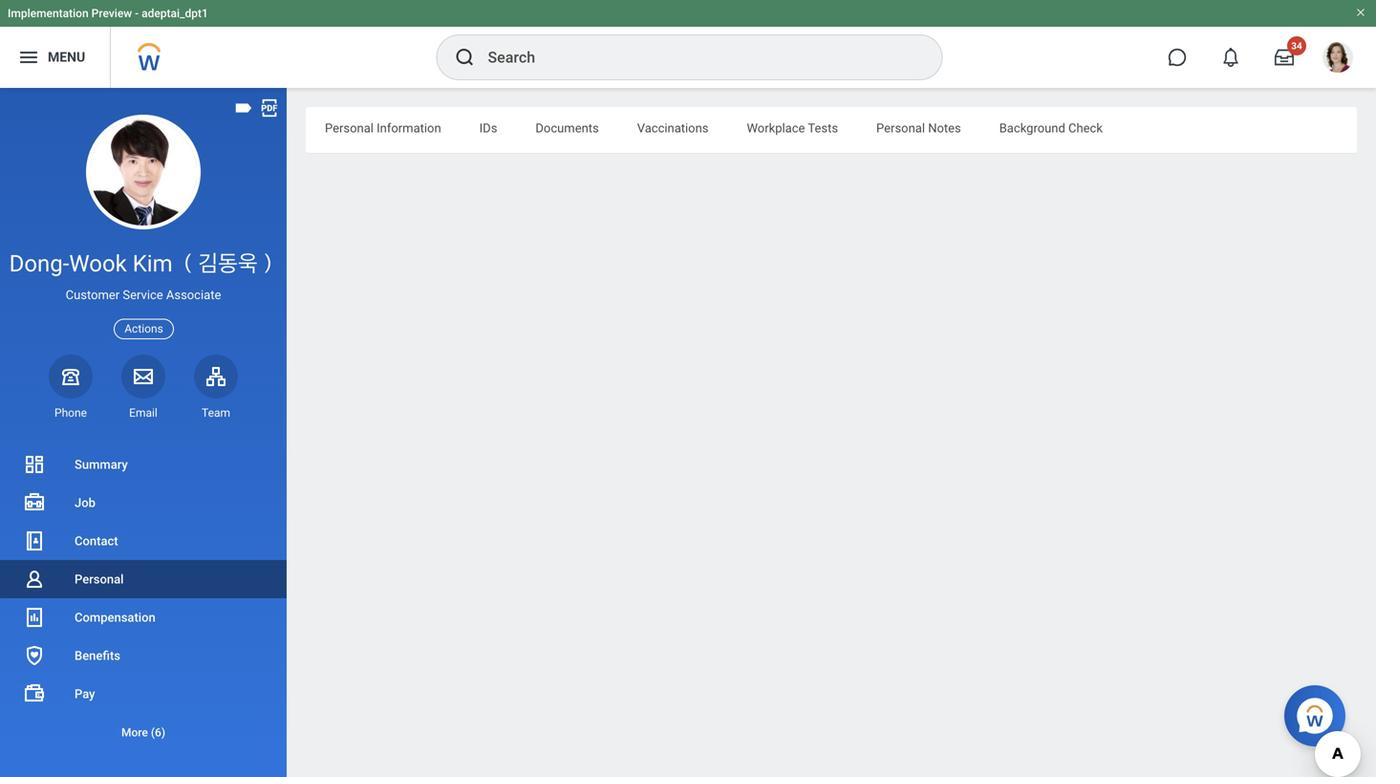 Task type: vqa. For each thing, say whether or not it's contained in the screenshot.
Cycle
no



Task type: describe. For each thing, give the bounding box(es) containing it.
personal information
[[325, 121, 441, 135]]

close environment banner image
[[1355, 7, 1367, 18]]

pay link
[[0, 675, 287, 713]]

personal image
[[23, 568, 46, 591]]

contact link
[[0, 522, 287, 560]]

（김동욱）
[[178, 250, 278, 277]]

contact image
[[23, 529, 46, 552]]

personal link
[[0, 560, 287, 598]]

check
[[1069, 121, 1103, 135]]

compensation link
[[0, 598, 287, 637]]

phone button
[[49, 354, 93, 420]]

more (6)
[[121, 726, 165, 739]]

menu button
[[0, 27, 110, 88]]

service
[[123, 288, 163, 302]]

background check
[[999, 121, 1103, 135]]

profile logan mcneil image
[[1323, 42, 1353, 77]]

personal inside navigation pane region
[[75, 572, 124, 586]]

implementation
[[8, 7, 89, 20]]

phone image
[[57, 365, 84, 388]]

information
[[377, 121, 441, 135]]

personal for personal information
[[325, 121, 374, 135]]

job link
[[0, 484, 287, 522]]

team
[[202, 406, 230, 419]]

mail image
[[132, 365, 155, 388]]

personal notes
[[876, 121, 961, 135]]

actions button
[[114, 319, 174, 339]]

(6)
[[151, 726, 165, 739]]

summary
[[75, 457, 128, 472]]

implementation preview -   adeptai_dpt1
[[8, 7, 208, 20]]

notifications large image
[[1221, 48, 1241, 67]]

navigation pane region
[[0, 88, 287, 777]]

inbox large image
[[1275, 48, 1294, 67]]

kim
[[133, 250, 173, 277]]

more
[[121, 726, 148, 739]]

actions
[[124, 322, 163, 336]]

34
[[1291, 40, 1302, 52]]

compensation
[[75, 610, 156, 625]]

notes
[[928, 121, 961, 135]]

pay
[[75, 687, 95, 701]]

team dong-wook kim （김동욱） element
[[194, 405, 238, 420]]

benefits image
[[23, 644, 46, 667]]

dong-
[[9, 250, 69, 277]]

Search Workday  search field
[[488, 36, 903, 78]]

ids
[[479, 121, 497, 135]]

associate
[[166, 288, 221, 302]]

-
[[135, 7, 139, 20]]

list containing summary
[[0, 445, 287, 751]]



Task type: locate. For each thing, give the bounding box(es) containing it.
dong-wook kim （김동욱）
[[9, 250, 278, 277]]

team link
[[194, 354, 238, 420]]

justify image
[[17, 46, 40, 69]]

email dong-wook kim （김동욱） element
[[121, 405, 165, 420]]

menu banner
[[0, 0, 1376, 88]]

compensation image
[[23, 606, 46, 629]]

2 horizontal spatial personal
[[876, 121, 925, 135]]

benefits link
[[0, 637, 287, 675]]

contact
[[75, 534, 118, 548]]

phone dong-wook kim （김동욱） element
[[49, 405, 93, 420]]

tab list containing personal information
[[306, 107, 1357, 153]]

workplace tests
[[747, 121, 838, 135]]

view printable version (pdf) image
[[259, 97, 280, 119]]

1 horizontal spatial personal
[[325, 121, 374, 135]]

more (6) button
[[0, 721, 287, 744]]

preview
[[91, 7, 132, 20]]

benefits
[[75, 648, 120, 663]]

0 horizontal spatial personal
[[75, 572, 124, 586]]

customer service associate
[[66, 288, 221, 302]]

personal down contact
[[75, 572, 124, 586]]

summary link
[[0, 445, 287, 484]]

wook
[[69, 250, 127, 277]]

tests
[[808, 121, 838, 135]]

view team image
[[205, 365, 227, 388]]

personal for personal notes
[[876, 121, 925, 135]]

workplace
[[747, 121, 805, 135]]

tag image
[[233, 97, 254, 119]]

list
[[0, 445, 287, 751]]

menu
[[48, 49, 85, 65]]

pay image
[[23, 682, 46, 705]]

job image
[[23, 491, 46, 514]]

job
[[75, 496, 96, 510]]

email button
[[121, 354, 165, 420]]

34 button
[[1263, 36, 1306, 78]]

summary image
[[23, 453, 46, 476]]

personal left notes
[[876, 121, 925, 135]]

more (6) button
[[0, 713, 287, 751]]

personal left 'information'
[[325, 121, 374, 135]]

personal
[[325, 121, 374, 135], [876, 121, 925, 135], [75, 572, 124, 586]]

background
[[999, 121, 1065, 135]]

phone
[[54, 406, 87, 419]]

tab list
[[306, 107, 1357, 153]]

customer
[[66, 288, 120, 302]]

email
[[129, 406, 158, 419]]

vaccinations
[[637, 121, 709, 135]]

search image
[[453, 46, 476, 69]]

adeptai_dpt1
[[142, 7, 208, 20]]

documents
[[536, 121, 599, 135]]



